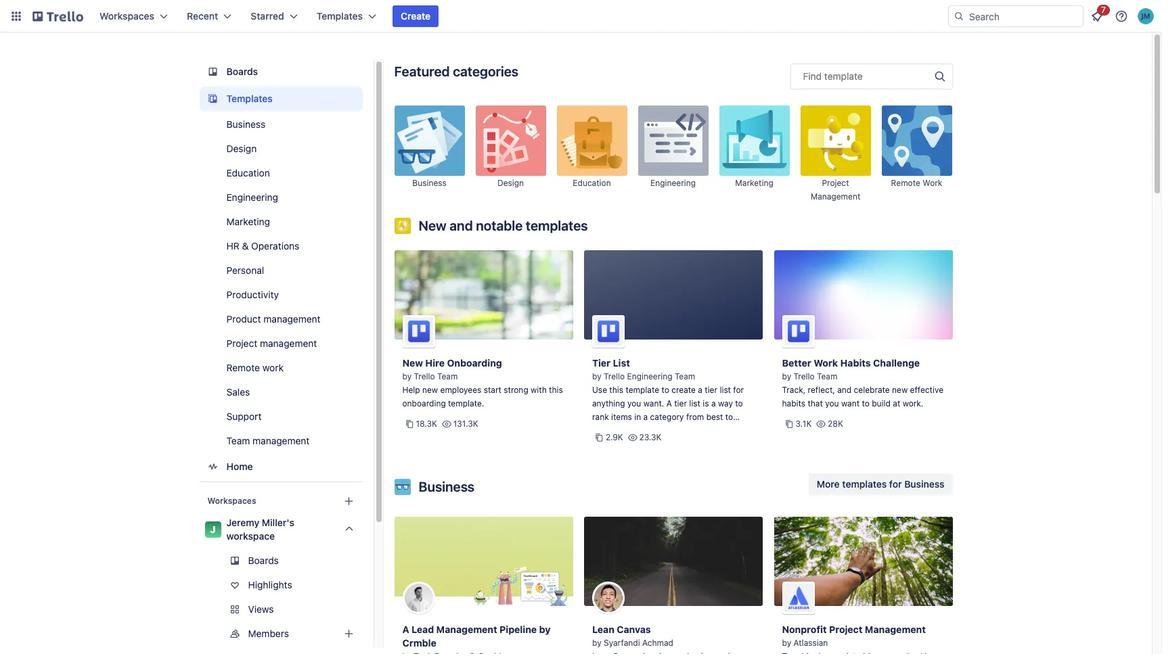 Task type: locate. For each thing, give the bounding box(es) containing it.
engineering link for marketing link associated with the leftmost business link
[[199, 187, 363, 209]]

0 vertical spatial forward image
[[360, 602, 376, 618]]

be:
[[660, 426, 672, 436]]

0 horizontal spatial work
[[262, 362, 284, 374]]

business
[[226, 118, 265, 130], [412, 178, 447, 188], [905, 479, 945, 490], [419, 479, 475, 495]]

2 boards link from the top
[[199, 550, 363, 572]]

Find template field
[[790, 64, 953, 89]]

project
[[822, 178, 849, 188], [226, 338, 257, 349], [829, 624, 863, 636]]

management inside the "a lead management pipeline by crmble"
[[436, 624, 497, 636]]

boards right 'board' image
[[226, 66, 258, 77]]

work down remote work icon
[[923, 178, 943, 188]]

1 horizontal spatial engineering link
[[638, 106, 708, 203]]

new inside new hire onboarding by trello team help new employees start strong with this onboarding template.
[[402, 357, 423, 369]]

business icon image
[[394, 106, 465, 176], [394, 479, 411, 496]]

players,
[[713, 426, 742, 436]]

forward image right add icon on the bottom
[[360, 626, 376, 642]]

3 trello from the left
[[794, 372, 815, 382]]

to inside better work habits challenge by trello team track, reflect, and celebrate new effective habits that you want to build at work.
[[862, 399, 870, 409]]

2 new from the left
[[892, 385, 908, 395]]

1 vertical spatial templates
[[226, 93, 273, 104]]

1 vertical spatial remote work
[[226, 362, 284, 374]]

by inside the "a lead management pipeline by crmble"
[[539, 624, 551, 636]]

primary element
[[0, 0, 1162, 32]]

by up help
[[402, 372, 412, 382]]

new left notable
[[419, 218, 447, 234]]

management down project management icon
[[811, 192, 861, 202]]

1 vertical spatial templates
[[842, 479, 887, 490]]

business link
[[394, 106, 465, 203], [199, 114, 363, 135]]

project management down the product management
[[226, 338, 317, 349]]

team down hire
[[437, 372, 458, 382]]

1 horizontal spatial list
[[720, 385, 731, 395]]

templates right the starred dropdown button at the top left
[[317, 10, 363, 22]]

boards link up highlights 'link'
[[199, 550, 363, 572]]

0 horizontal spatial and
[[450, 218, 473, 234]]

new left hire
[[402, 357, 423, 369]]

1 horizontal spatial management
[[865, 624, 926, 636]]

0 horizontal spatial remote
[[226, 362, 260, 374]]

0 horizontal spatial for
[[733, 385, 744, 395]]

templates right more
[[842, 479, 887, 490]]

1 vertical spatial engineering
[[226, 192, 278, 203]]

search image
[[954, 11, 965, 22]]

by inside better work habits challenge by trello team track, reflect, and celebrate new effective habits that you want to build at work.
[[782, 372, 791, 382]]

1 vertical spatial tier
[[674, 399, 687, 409]]

templates right notable
[[526, 218, 588, 234]]

this right the with
[[549, 385, 563, 395]]

1 horizontal spatial marketing link
[[719, 106, 790, 203]]

1 horizontal spatial a
[[698, 385, 703, 395]]

business inside button
[[905, 479, 945, 490]]

best right the be:
[[674, 426, 691, 436]]

trello down hire
[[414, 372, 435, 382]]

1 horizontal spatial and
[[676, 439, 691, 450]]

0 vertical spatial design
[[226, 143, 257, 154]]

1 horizontal spatial templates
[[842, 479, 887, 490]]

boards for home
[[226, 66, 258, 77]]

project management link
[[801, 106, 871, 203], [199, 333, 363, 355]]

new inside new hire onboarding by trello team help new employees start strong with this onboarding template.
[[422, 385, 438, 395]]

project down project management icon
[[822, 178, 849, 188]]

for right more
[[889, 479, 902, 490]]

remote work down remote work icon
[[891, 178, 943, 188]]

home image
[[205, 459, 221, 475]]

2 vertical spatial a
[[644, 412, 648, 422]]

in
[[634, 412, 641, 422]]

1 horizontal spatial education
[[573, 178, 611, 188]]

hr
[[226, 240, 239, 252]]

by up use
[[592, 372, 602, 382]]

trello down better
[[794, 372, 815, 382]]

1 this from the left
[[549, 385, 563, 395]]

and right dishes,
[[676, 439, 691, 450]]

by down "lean"
[[592, 638, 602, 649]]

a right in
[[644, 412, 648, 422]]

0 vertical spatial marketing link
[[719, 106, 790, 203]]

by down nonprofit on the right bottom of the page
[[782, 638, 791, 649]]

pasta
[[624, 439, 645, 450]]

1 boards link from the top
[[199, 60, 363, 84]]

new
[[422, 385, 438, 395], [892, 385, 908, 395]]

1 vertical spatial boards
[[248, 555, 279, 567]]

2 horizontal spatial and
[[838, 385, 852, 395]]

design link for 'education' link corresponding to marketing link associated with right business link engineering link
[[476, 106, 546, 203]]

a left lead
[[402, 624, 409, 636]]

0 vertical spatial list
[[720, 385, 731, 395]]

0 vertical spatial remote work link
[[882, 106, 952, 203]]

remote down remote work icon
[[891, 178, 921, 188]]

0 vertical spatial best
[[706, 412, 723, 422]]

0 horizontal spatial remote work link
[[199, 357, 363, 379]]

1 horizontal spatial templates
[[317, 10, 363, 22]]

tier
[[592, 357, 611, 369]]

1 horizontal spatial project management link
[[801, 106, 871, 203]]

1 vertical spatial for
[[889, 479, 902, 490]]

hire
[[425, 357, 445, 369]]

boards for views
[[248, 555, 279, 567]]

template right find
[[824, 70, 863, 82]]

2 you from the left
[[825, 399, 839, 409]]

home link
[[199, 455, 363, 479]]

crmble
[[402, 638, 437, 649]]

workspaces
[[100, 10, 154, 22], [207, 496, 256, 506]]

0 horizontal spatial best
[[674, 426, 691, 436]]

1 trello from the left
[[414, 372, 435, 382]]

and inside tier list by trello engineering team use this template to create a tier list for anything you want. a tier list is a way to rank items in a category from best to worst. this could be: best nba players, goat'd pasta dishes, and tastiest fast food joints.
[[676, 439, 691, 450]]

templates right template board image
[[226, 93, 273, 104]]

featured categories
[[394, 64, 519, 79]]

tier
[[705, 385, 718, 395], [674, 399, 687, 409]]

18.3k
[[416, 419, 437, 429]]

from
[[686, 412, 704, 422]]

0 horizontal spatial template
[[626, 385, 659, 395]]

template up want.
[[626, 385, 659, 395]]

trello inside better work habits challenge by trello team track, reflect, and celebrate new effective habits that you want to build at work.
[[794, 372, 815, 382]]

1 management from the left
[[436, 624, 497, 636]]

for
[[733, 385, 744, 395], [889, 479, 902, 490]]

productivity link
[[199, 284, 363, 306]]

1 new from the left
[[422, 385, 438, 395]]

2 trello from the left
[[604, 372, 625, 382]]

1 horizontal spatial this
[[610, 385, 624, 395]]

1 horizontal spatial project management
[[811, 178, 861, 202]]

you right that
[[825, 399, 839, 409]]

this up anything
[[610, 385, 624, 395]]

operations
[[251, 240, 299, 252]]

1 horizontal spatial new
[[892, 385, 908, 395]]

2 horizontal spatial a
[[711, 399, 716, 409]]

team down work
[[817, 372, 838, 382]]

2 business icon image from the top
[[394, 479, 411, 496]]

and
[[450, 218, 473, 234], [838, 385, 852, 395], [676, 439, 691, 450]]

list
[[720, 385, 731, 395], [689, 399, 701, 409]]

to up players,
[[726, 412, 733, 422]]

home
[[226, 461, 253, 473]]

board image
[[205, 64, 221, 80]]

nba
[[693, 426, 710, 436]]

a right is
[[711, 399, 716, 409]]

0 horizontal spatial management
[[436, 624, 497, 636]]

this
[[549, 385, 563, 395], [610, 385, 624, 395]]

boards link up templates link
[[199, 60, 363, 84]]

1 horizontal spatial remote
[[891, 178, 921, 188]]

1 vertical spatial list
[[689, 399, 701, 409]]

employees
[[440, 385, 482, 395]]

2 vertical spatial engineering
[[627, 372, 673, 382]]

you
[[628, 399, 641, 409], [825, 399, 839, 409]]

2 forward image from the top
[[360, 626, 376, 642]]

and inside better work habits challenge by trello team track, reflect, and celebrate new effective habits that you want to build at work.
[[838, 385, 852, 395]]

pipeline
[[500, 624, 537, 636]]

best down is
[[706, 412, 723, 422]]

back to home image
[[32, 5, 83, 27]]

template
[[824, 70, 863, 82], [626, 385, 659, 395]]

remote work
[[891, 178, 943, 188], [226, 362, 284, 374]]

project management
[[811, 178, 861, 202], [226, 338, 317, 349]]

project right nonprofit on the right bottom of the page
[[829, 624, 863, 636]]

1 vertical spatial forward image
[[360, 626, 376, 642]]

engineering up want.
[[627, 372, 673, 382]]

management
[[811, 192, 861, 202], [264, 313, 321, 325], [260, 338, 317, 349], [253, 435, 310, 447]]

2 management from the left
[[865, 624, 926, 636]]

you up in
[[628, 399, 641, 409]]

0 vertical spatial workspaces
[[100, 10, 154, 22]]

views
[[248, 604, 274, 615]]

better
[[782, 357, 812, 369]]

0 horizontal spatial remote work
[[226, 362, 284, 374]]

forward image
[[360, 602, 376, 618], [360, 626, 376, 642]]

a right create
[[698, 385, 703, 395]]

could
[[637, 426, 658, 436]]

0 horizontal spatial you
[[628, 399, 641, 409]]

a
[[667, 399, 672, 409], [402, 624, 409, 636]]

a
[[698, 385, 703, 395], [711, 399, 716, 409], [644, 412, 648, 422]]

and left notable
[[450, 218, 473, 234]]

2 vertical spatial and
[[676, 439, 691, 450]]

new and notable templates
[[419, 218, 588, 234]]

engineering link for marketing link associated with right business link
[[638, 106, 708, 203]]

with
[[531, 385, 547, 395]]

1 vertical spatial boards link
[[199, 550, 363, 572]]

product management link
[[199, 309, 363, 330]]

list left is
[[689, 399, 701, 409]]

tier up is
[[705, 385, 718, 395]]

notable
[[476, 218, 523, 234]]

management down support link
[[253, 435, 310, 447]]

0 horizontal spatial templates
[[226, 93, 273, 104]]

open information menu image
[[1115, 9, 1129, 23]]

by up track,
[[782, 372, 791, 382]]

work
[[923, 178, 943, 188], [262, 362, 284, 374]]

achmad
[[642, 638, 674, 649]]

miller's
[[262, 517, 294, 529]]

boards up highlights
[[248, 555, 279, 567]]

starred button
[[243, 5, 306, 27]]

work.
[[903, 399, 924, 409]]

onboarding
[[447, 357, 502, 369]]

views link
[[199, 599, 376, 621]]

0 horizontal spatial education
[[226, 167, 270, 179]]

0 vertical spatial a
[[698, 385, 703, 395]]

1 vertical spatial workspaces
[[207, 496, 256, 506]]

remote up sales at the left
[[226, 362, 260, 374]]

remote
[[891, 178, 921, 188], [226, 362, 260, 374]]

0 vertical spatial a
[[667, 399, 672, 409]]

1 vertical spatial marketing link
[[199, 211, 363, 233]]

1 horizontal spatial education link
[[557, 106, 627, 203]]

engineering inside tier list by trello engineering team use this template to create a tier list for anything you want. a tier list is a way to rank items in a category from best to worst. this could be: best nba players, goat'd pasta dishes, and tastiest fast food joints.
[[627, 372, 673, 382]]

0 horizontal spatial education link
[[199, 162, 363, 184]]

1 horizontal spatial workspaces
[[207, 496, 256, 506]]

remote work link
[[882, 106, 952, 203], [199, 357, 363, 379]]

team inside tier list by trello engineering team use this template to create a tier list for anything you want. a tier list is a way to rank items in a category from best to worst. this could be: best nba players, goat'd pasta dishes, and tastiest fast food joints.
[[675, 372, 695, 382]]

0 vertical spatial for
[[733, 385, 744, 395]]

management inside nonprofit project management by atlassian
[[865, 624, 926, 636]]

1 vertical spatial a
[[711, 399, 716, 409]]

team management
[[226, 435, 310, 447]]

a up "category" at the right of the page
[[667, 399, 672, 409]]

project inside nonprofit project management by atlassian
[[829, 624, 863, 636]]

1 vertical spatial template
[[626, 385, 659, 395]]

new up onboarding
[[422, 385, 438, 395]]

new
[[419, 218, 447, 234], [402, 357, 423, 369]]

project down product
[[226, 338, 257, 349]]

0 horizontal spatial this
[[549, 385, 563, 395]]

sales link
[[199, 382, 363, 403]]

and up want
[[838, 385, 852, 395]]

goat'd
[[592, 439, 621, 450]]

0 horizontal spatial a
[[644, 412, 648, 422]]

trello inside new hire onboarding by trello team help new employees start strong with this onboarding template.
[[414, 372, 435, 382]]

engineering
[[651, 178, 696, 188], [226, 192, 278, 203], [627, 372, 673, 382]]

atlassian
[[794, 638, 828, 649]]

remote work up sales at the left
[[226, 362, 284, 374]]

1 horizontal spatial design
[[498, 178, 524, 188]]

trello
[[414, 372, 435, 382], [604, 372, 625, 382], [794, 372, 815, 382]]

1 vertical spatial marketing
[[226, 216, 270, 227]]

to down celebrate
[[862, 399, 870, 409]]

engineering down engineering icon
[[651, 178, 696, 188]]

engineering up &
[[226, 192, 278, 203]]

1 you from the left
[[628, 399, 641, 409]]

1 horizontal spatial best
[[706, 412, 723, 422]]

list up way
[[720, 385, 731, 395]]

1 horizontal spatial design link
[[476, 106, 546, 203]]

management down product management link
[[260, 338, 317, 349]]

2 horizontal spatial trello
[[794, 372, 815, 382]]

0 vertical spatial boards link
[[199, 60, 363, 84]]

0 vertical spatial new
[[419, 218, 447, 234]]

tier down create
[[674, 399, 687, 409]]

design down design icon
[[498, 178, 524, 188]]

work up sales link
[[262, 362, 284, 374]]

tastiest
[[693, 439, 721, 450]]

1 horizontal spatial remote work
[[891, 178, 943, 188]]

product management
[[226, 313, 321, 325]]

trello down list
[[604, 372, 625, 382]]

marketing icon image
[[719, 106, 790, 176]]

you inside tier list by trello engineering team use this template to create a tier list for anything you want. a tier list is a way to rank items in a category from best to worst. this could be: best nba players, goat'd pasta dishes, and tastiest fast food joints.
[[628, 399, 641, 409]]

personal
[[226, 265, 264, 276]]

1 horizontal spatial trello
[[604, 372, 625, 382]]

1 horizontal spatial you
[[825, 399, 839, 409]]

1 horizontal spatial work
[[923, 178, 943, 188]]

recent button
[[179, 5, 240, 27]]

management down productivity link
[[264, 313, 321, 325]]

0 vertical spatial templates
[[526, 218, 588, 234]]

0 horizontal spatial a
[[402, 624, 409, 636]]

boards link for home
[[199, 60, 363, 84]]

3.1k
[[796, 419, 812, 429]]

templates
[[526, 218, 588, 234], [842, 479, 887, 490]]

0 horizontal spatial trello
[[414, 372, 435, 382]]

0 horizontal spatial engineering link
[[199, 187, 363, 209]]

by right pipeline
[[539, 624, 551, 636]]

2 this from the left
[[610, 385, 624, 395]]

1 vertical spatial new
[[402, 357, 423, 369]]

marketing down marketing icon
[[735, 178, 774, 188]]

nonprofit project management by atlassian
[[782, 624, 926, 649]]

to right way
[[735, 399, 743, 409]]

project management down project management icon
[[811, 178, 861, 202]]

design down templates link
[[226, 143, 257, 154]]

new up at
[[892, 385, 908, 395]]

1 vertical spatial project management
[[226, 338, 317, 349]]

design link
[[476, 106, 546, 203], [199, 138, 363, 160]]

forward image left toni, founder @ crmble icon
[[360, 602, 376, 618]]

by inside lean canvas by syarfandi achmad
[[592, 638, 602, 649]]

team up create
[[675, 372, 695, 382]]

0 horizontal spatial workspaces
[[100, 10, 154, 22]]

2 vertical spatial project
[[829, 624, 863, 636]]

product
[[226, 313, 261, 325]]

1 forward image from the top
[[360, 602, 376, 618]]

0 vertical spatial business icon image
[[394, 106, 465, 176]]

1 horizontal spatial template
[[824, 70, 863, 82]]

dishes,
[[647, 439, 674, 450]]

1 horizontal spatial marketing
[[735, 178, 774, 188]]

Search field
[[965, 6, 1083, 26]]

marketing up &
[[226, 216, 270, 227]]

1 horizontal spatial tier
[[705, 385, 718, 395]]

0 vertical spatial templates
[[317, 10, 363, 22]]

best
[[706, 412, 723, 422], [674, 426, 691, 436]]

for up players,
[[733, 385, 744, 395]]

more templates for business button
[[809, 474, 953, 496]]



Task type: describe. For each thing, give the bounding box(es) containing it.
1 vertical spatial work
[[262, 362, 284, 374]]

onboarding
[[402, 399, 446, 409]]

reflect,
[[808, 385, 835, 395]]

lead
[[412, 624, 434, 636]]

want.
[[644, 399, 664, 409]]

create
[[401, 10, 431, 22]]

0 vertical spatial and
[[450, 218, 473, 234]]

templates button
[[308, 5, 385, 27]]

design link for 'education' link associated with engineering link associated with marketing link associated with the leftmost business link
[[199, 138, 363, 160]]

new for new hire onboarding by trello team help new employees start strong with this onboarding template.
[[402, 357, 423, 369]]

engineering icon image
[[638, 106, 708, 176]]

jeremy
[[226, 517, 259, 529]]

template.
[[448, 399, 484, 409]]

a lead management pipeline by crmble link
[[394, 517, 573, 655]]

food
[[592, 453, 610, 463]]

education icon image
[[557, 106, 627, 176]]

highlights
[[248, 579, 292, 591]]

project management icon image
[[801, 106, 871, 176]]

at
[[893, 399, 901, 409]]

0 vertical spatial work
[[923, 178, 943, 188]]

team inside new hire onboarding by trello team help new employees start strong with this onboarding template.
[[437, 372, 458, 382]]

nonprofit
[[782, 624, 827, 636]]

0 horizontal spatial list
[[689, 399, 701, 409]]

0 horizontal spatial business link
[[199, 114, 363, 135]]

more templates for business
[[817, 479, 945, 490]]

syarfandi
[[604, 638, 640, 649]]

0 horizontal spatial marketing
[[226, 216, 270, 227]]

add image
[[341, 626, 357, 642]]

this
[[618, 426, 634, 436]]

for inside tier list by trello engineering team use this template to create a tier list for anything you want. a tier list is a way to rank items in a category from best to worst. this could be: best nba players, goat'd pasta dishes, and tastiest fast food joints.
[[733, 385, 744, 395]]

worst.
[[592, 426, 616, 436]]

by inside nonprofit project management by atlassian
[[782, 638, 791, 649]]

this inside new hire onboarding by trello team help new employees start strong with this onboarding template.
[[549, 385, 563, 395]]

recent
[[187, 10, 218, 22]]

1 horizontal spatial business link
[[394, 106, 465, 203]]

habits
[[782, 399, 806, 409]]

jeremy miller (jeremymiller198) image
[[1138, 8, 1154, 24]]

marketing link for right business link
[[719, 106, 790, 203]]

items
[[611, 412, 632, 422]]

trello inside tier list by trello engineering team use this template to create a tier list for anything you want. a tier list is a way to rank items in a category from best to worst. this could be: best nba players, goat'd pasta dishes, and tastiest fast food joints.
[[604, 372, 625, 382]]

categories
[[453, 64, 519, 79]]

is
[[703, 399, 709, 409]]

you inside better work habits challenge by trello team track, reflect, and celebrate new effective habits that you want to build at work.
[[825, 399, 839, 409]]

highlights link
[[199, 575, 363, 596]]

0 horizontal spatial templates
[[526, 218, 588, 234]]

23.3k
[[639, 433, 662, 443]]

131.3k
[[453, 419, 478, 429]]

team down support
[[226, 435, 250, 447]]

7 notifications image
[[1089, 8, 1105, 24]]

strong
[[504, 385, 528, 395]]

members link
[[199, 623, 376, 645]]

0 vertical spatial remote
[[891, 178, 921, 188]]

1 vertical spatial remote work link
[[199, 357, 363, 379]]

workspaces inside popup button
[[100, 10, 154, 22]]

0 vertical spatial project
[[822, 178, 849, 188]]

help
[[402, 385, 420, 395]]

0 vertical spatial marketing
[[735, 178, 774, 188]]

template board image
[[205, 91, 221, 107]]

new inside better work habits challenge by trello team track, reflect, and celebrate new effective habits that you want to build at work.
[[892, 385, 908, 395]]

j
[[210, 524, 216, 535]]

lean canvas by syarfandi achmad
[[592, 624, 674, 649]]

for inside button
[[889, 479, 902, 490]]

template inside field
[[824, 70, 863, 82]]

forward image inside members link
[[360, 626, 376, 642]]

list
[[613, 357, 630, 369]]

templates link
[[199, 87, 363, 111]]

workspace
[[226, 531, 275, 542]]

support
[[226, 411, 262, 422]]

education link for engineering link associated with marketing link associated with the leftmost business link
[[199, 162, 363, 184]]

hr & operations
[[226, 240, 299, 252]]

0 horizontal spatial project management
[[226, 338, 317, 349]]

0 vertical spatial remote work
[[891, 178, 943, 188]]

habits
[[841, 357, 871, 369]]

sales
[[226, 387, 250, 398]]

forward image inside views link
[[360, 602, 376, 618]]

build
[[872, 399, 891, 409]]

work
[[814, 357, 838, 369]]

trello team image
[[402, 315, 435, 348]]

by inside new hire onboarding by trello team help new employees start strong with this onboarding template.
[[402, 372, 412, 382]]

team management link
[[199, 431, 363, 452]]

rank
[[592, 412, 609, 422]]

templates inside more templates for business button
[[842, 479, 887, 490]]

anything
[[592, 399, 625, 409]]

celebrate
[[854, 385, 890, 395]]

remote work icon image
[[882, 106, 952, 176]]

a inside tier list by trello engineering team use this template to create a tier list for anything you want. a tier list is a way to rank items in a category from best to worst. this could be: best nba players, goat'd pasta dishes, and tastiest fast food joints.
[[667, 399, 672, 409]]

track,
[[782, 385, 806, 395]]

better work habits challenge by trello team track, reflect, and celebrate new effective habits that you want to build at work.
[[782, 357, 944, 409]]

this inside tier list by trello engineering team use this template to create a tier list for anything you want. a tier list is a way to rank items in a category from best to worst. this could be: best nba players, goat'd pasta dishes, and tastiest fast food joints.
[[610, 385, 624, 395]]

0 vertical spatial tier
[[705, 385, 718, 395]]

featured
[[394, 64, 450, 79]]

effective
[[910, 385, 944, 395]]

fast
[[724, 439, 738, 450]]

hr & operations link
[[199, 236, 363, 257]]

management for lead
[[436, 624, 497, 636]]

canvas
[[617, 624, 651, 636]]

create button
[[393, 5, 439, 27]]

1 business icon image from the top
[[394, 106, 465, 176]]

by inside tier list by trello engineering team use this template to create a tier list for anything you want. a tier list is a way to rank items in a category from best to worst. this could be: best nba players, goat'd pasta dishes, and tastiest fast food joints.
[[592, 372, 602, 382]]

0 horizontal spatial tier
[[674, 399, 687, 409]]

more
[[817, 479, 840, 490]]

0 horizontal spatial project management link
[[199, 333, 363, 355]]

personal link
[[199, 260, 363, 282]]

use
[[592, 385, 607, 395]]

team inside better work habits challenge by trello team track, reflect, and celebrate new effective habits that you want to build at work.
[[817, 372, 838, 382]]

design icon image
[[476, 106, 546, 176]]

create a workspace image
[[341, 494, 357, 510]]

members
[[248, 628, 289, 640]]

1 vertical spatial design
[[498, 178, 524, 188]]

support link
[[199, 406, 363, 428]]

new for new and notable templates
[[419, 218, 447, 234]]

1 vertical spatial project
[[226, 338, 257, 349]]

boards link for views
[[199, 550, 363, 572]]

trello team image
[[782, 315, 815, 348]]

1 vertical spatial remote
[[226, 362, 260, 374]]

start
[[484, 385, 502, 395]]

toni, founder @ crmble image
[[402, 582, 435, 615]]

template inside tier list by trello engineering team use this template to create a tier list for anything you want. a tier list is a way to rank items in a category from best to worst. this could be: best nba players, goat'd pasta dishes, and tastiest fast food joints.
[[626, 385, 659, 395]]

management for project
[[865, 624, 926, 636]]

templates inside popup button
[[317, 10, 363, 22]]

starred
[[251, 10, 284, 22]]

a inside the "a lead management pipeline by crmble"
[[402, 624, 409, 636]]

trello engineering team image
[[592, 315, 625, 348]]

new hire onboarding by trello team help new employees start strong with this onboarding template.
[[402, 357, 563, 409]]

a lead management pipeline by crmble
[[402, 624, 551, 649]]

marketing link for the leftmost business link
[[199, 211, 363, 233]]

0 horizontal spatial design
[[226, 143, 257, 154]]

education link for marketing link associated with right business link engineering link
[[557, 106, 627, 203]]

to up want.
[[662, 385, 669, 395]]

jeremy miller's workspace
[[226, 517, 294, 542]]

challenge
[[873, 357, 920, 369]]

joints.
[[612, 453, 635, 463]]

find template
[[803, 70, 863, 82]]

tier list by trello engineering team use this template to create a tier list for anything you want. a tier list is a way to rank items in a category from best to worst. this could be: best nba players, goat'd pasta dishes, and tastiest fast food joints.
[[592, 357, 744, 463]]

way
[[718, 399, 733, 409]]

1 vertical spatial best
[[674, 426, 691, 436]]

2.9k
[[606, 433, 623, 443]]

productivity
[[226, 289, 279, 301]]

find
[[803, 70, 822, 82]]

atlassian image
[[782, 582, 815, 615]]

syarfandi achmad image
[[592, 582, 625, 615]]

0 vertical spatial project management link
[[801, 106, 871, 203]]

workspaces button
[[91, 5, 176, 27]]

0 vertical spatial engineering
[[651, 178, 696, 188]]



Task type: vqa. For each thing, say whether or not it's contained in the screenshot.


